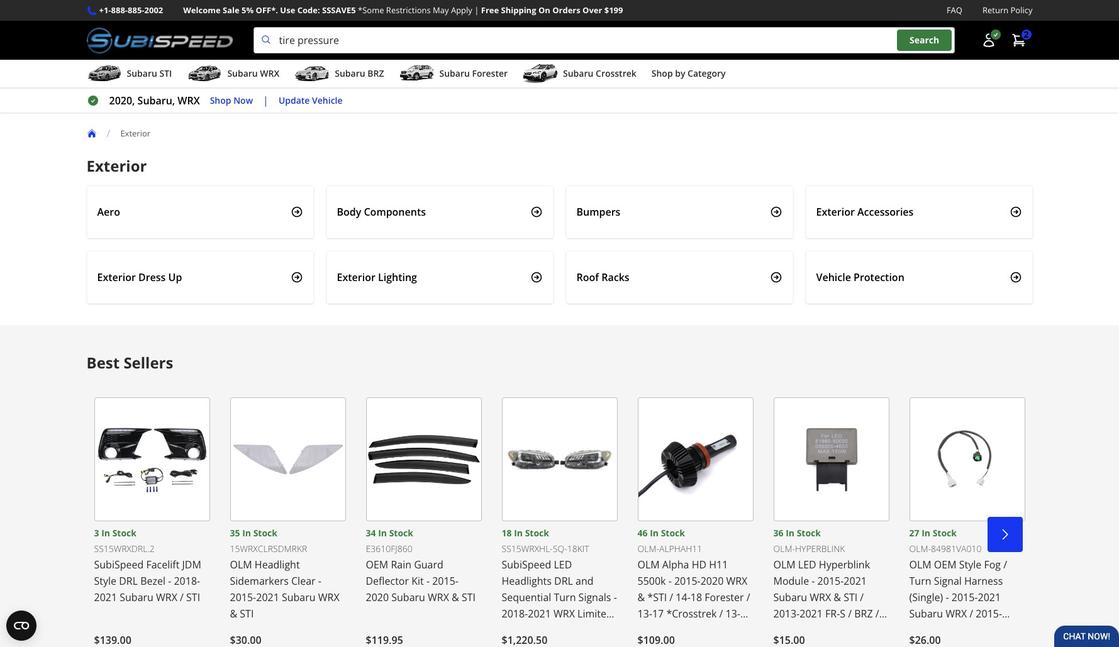 Task type: vqa. For each thing, say whether or not it's contained in the screenshot.
Welcome Sale 5% OFF*. Use Code: SSSAVE5 *Some Restrictions May Apply | Free Shipping On Orders Over $199
no



Task type: describe. For each thing, give the bounding box(es) containing it.
signal
[[935, 575, 962, 589]]

1 vertical spatial 2013-
[[780, 640, 807, 648]]

subaru inside '36 in stock olm-hyperblink olm led hyperblink module - 2015-2021 subaru wrx & sti / 2013-2021 fr-s / brz / 86 / 2014-2018 forester / 2013-2017 crosst'
[[774, 591, 808, 605]]

5500k
[[638, 575, 666, 589]]

14-
[[676, 591, 691, 605]]

exterior down exterior link
[[87, 156, 147, 176]]

2
[[1025, 29, 1030, 41]]

84981va010
[[932, 544, 982, 555]]

signals
[[579, 591, 612, 605]]

1 13- from the left
[[638, 608, 653, 621]]

18 inside '18 in stock ss15wrxhl-sq-18kit subispeed led headlights drl and sequential turn signals - 2018-2021 wrx limited / 2018-2021 sti'
[[502, 528, 512, 540]]

sti inside '18 in stock ss15wrxhl-sq-18kit subispeed led headlights drl and sequential turn signals - 2018-2021 wrx limited / 2018-2021 sti'
[[560, 624, 574, 638]]

exterior for exterior dress up
[[97, 271, 136, 285]]

2015- inside 35 in stock 15wrxclrsdmrkr olm headlight sidemarkers clear - 2015-2021 subaru wrx & sti
[[230, 591, 256, 605]]

a subaru crosstrek thumbnail image image
[[523, 64, 558, 83]]

18kit
[[568, 544, 590, 555]]

sssave5
[[322, 4, 356, 16]]

faq
[[947, 4, 963, 16]]

subaru forester button
[[399, 62, 508, 88]]

18 inside 46 in stock olm-alphah11 olm alpha hd h11 5500k - 2015-2020 wrx & *sti / 14-18 forester / 13-17 *crosstrek / 13-16 fr-s / 86 / brz
[[691, 591, 703, 605]]

885-
[[128, 4, 144, 16]]

jdm
[[182, 558, 201, 572]]

exterior lighting link
[[326, 251, 554, 304]]

46 in stock olm-alphah11 olm alpha hd h11 5500k - 2015-2020 wrx & *sti / 14-18 forester / 13-17 *crosstrek / 13-16 fr-s / 86 / brz
[[638, 528, 752, 638]]

hyperblink
[[796, 544, 846, 555]]

brz inside 46 in stock olm-alphah11 olm alpha hd h11 5500k - 2015-2020 wrx & *sti / 14-18 forester / 13-17 *crosstrek / 13-16 fr-s / 86 / brz
[[688, 624, 706, 638]]

shop now
[[210, 94, 253, 106]]

subaru right the a subaru brz thumbnail image
[[335, 67, 366, 79]]

guard
[[414, 558, 444, 572]]

use
[[280, 4, 295, 16]]

bezel
[[140, 575, 166, 589]]

- inside 27 in stock olm-84981va010 olm oem style fog / turn signal harness (single) - 2015-2021 subaru wrx / 2015- 2017 sti
[[946, 591, 950, 605]]

2018- inside 3 in stock ss15wrxdrl.2 subispeed facelift jdm style drl bezel - 2018- 2021 subaru wrx / sti
[[174, 575, 200, 589]]

5%
[[242, 4, 254, 16]]

headlight
[[255, 558, 300, 572]]

3
[[94, 528, 99, 540]]

module
[[774, 575, 810, 589]]

stock for alphah11
[[661, 528, 686, 540]]

olm- for olm led hyperblink module - 2015-2021 subaru wrx & sti / 2013-2021 fr-s / brz / 86 / 2014-2018 forester / 2013-2017 crosst
[[774, 544, 796, 555]]

1 vertical spatial 2018-
[[502, 608, 528, 621]]

subaru,
[[138, 94, 175, 108]]

subaru wrx
[[227, 67, 280, 79]]

fog
[[985, 558, 1002, 572]]

in for subispeed
[[101, 528, 110, 540]]

ss15wrxdrl.2
[[94, 544, 155, 555]]

888-
[[111, 4, 128, 16]]

over
[[583, 4, 603, 16]]

subaru brz button
[[295, 62, 384, 88]]

+1-
[[99, 4, 111, 16]]

restrictions
[[386, 4, 431, 16]]

sti inside "dropdown button"
[[160, 67, 172, 79]]

stock for sq-
[[525, 528, 550, 540]]

home image
[[87, 129, 97, 139]]

subispeed logo image
[[87, 27, 233, 54]]

best sellers
[[87, 353, 173, 373]]

in for olm
[[242, 528, 251, 540]]

- inside 34 in stock e3610fj860 oem rain guard deflector kit - 2015- 2020 subaru wrx & sti
[[427, 575, 430, 589]]

2014-
[[794, 624, 821, 638]]

2017 inside 27 in stock olm-84981va010 olm oem style fog / turn signal harness (single) - 2015-2021 subaru wrx / 2015- 2017 sti
[[910, 624, 933, 638]]

harness
[[965, 575, 1004, 589]]

fr- inside '36 in stock olm-hyperblink olm led hyperblink module - 2015-2021 subaru wrx & sti / 2013-2021 fr-s / brz / 86 / 2014-2018 forester / 2013-2017 crosst'
[[826, 608, 841, 621]]

2015- inside 34 in stock e3610fj860 oem rain guard deflector kit - 2015- 2020 subaru wrx & sti
[[433, 575, 459, 589]]

wrx inside 3 in stock ss15wrxdrl.2 subispeed facelift jdm style drl bezel - 2018- 2021 subaru wrx / sti
[[156, 591, 177, 605]]

exterior for exterior accessories
[[817, 205, 855, 219]]

oem inside 34 in stock e3610fj860 oem rain guard deflector kit - 2015- 2020 subaru wrx & sti
[[366, 558, 389, 572]]

wrx inside 34 in stock e3610fj860 oem rain guard deflector kit - 2015- 2020 subaru wrx & sti
[[428, 591, 449, 605]]

in for 84981va010
[[922, 528, 931, 540]]

2002
[[144, 4, 163, 16]]

update vehicle button
[[279, 94, 343, 108]]

forester inside dropdown button
[[472, 67, 508, 79]]

body
[[337, 205, 362, 219]]

subispeed led headlights drl and sequential turn signals - 2018-2021 wrx limited / 2018-2021 sti image
[[502, 398, 618, 522]]

36 in stock olm-hyperblink olm led hyperblink module - 2015-2021 subaru wrx & sti / 2013-2021 fr-s / brz / 86 / 2014-2018 forester / 2013-2017 crosst
[[774, 528, 886, 648]]

hd
[[692, 558, 707, 572]]

roof
[[577, 271, 599, 285]]

crosstrek
[[596, 67, 637, 79]]

body components
[[337, 205, 426, 219]]

a subaru forester thumbnail image image
[[399, 64, 435, 83]]

& for led
[[834, 591, 842, 605]]

0 vertical spatial |
[[475, 4, 479, 16]]

lighting
[[378, 271, 417, 285]]

vehicle protection
[[817, 271, 905, 285]]

olm for olm alpha hd h11 5500k - 2015-2020 wrx & *sti / 14-18 forester / 13-17 *crosstrek / 13-16 fr-s / 86 / brz
[[638, 558, 660, 572]]

racks
[[602, 271, 630, 285]]

h11
[[710, 558, 729, 572]]

2018
[[821, 624, 844, 638]]

a subaru wrx thumbnail image image
[[187, 64, 222, 83]]

sti inside 35 in stock 15wrxclrsdmrkr olm headlight sidemarkers clear - 2015-2021 subaru wrx & sti
[[240, 608, 254, 621]]

/ inside 3 in stock ss15wrxdrl.2 subispeed facelift jdm style drl bezel - 2018- 2021 subaru wrx / sti
[[180, 591, 184, 605]]

2 button
[[1006, 28, 1033, 53]]

2 13- from the left
[[726, 608, 741, 621]]

2021 inside 3 in stock ss15wrxdrl.2 subispeed facelift jdm style drl bezel - 2018- 2021 subaru wrx / sti
[[94, 591, 117, 605]]

2020, subaru, wrx
[[109, 94, 200, 108]]

exterior lighting
[[337, 271, 417, 285]]

2020 inside 46 in stock olm-alphah11 olm alpha hd h11 5500k - 2015-2020 wrx & *sti / 14-18 forester / 13-17 *crosstrek / 13-16 fr-s / 86 / brz
[[701, 575, 724, 589]]

ss15wrxhl-
[[502, 544, 553, 555]]

brz inside dropdown button
[[368, 67, 384, 79]]

turn inside '18 in stock ss15wrxhl-sq-18kit subispeed led headlights drl and sequential turn signals - 2018-2021 wrx limited / 2018-2021 sti'
[[554, 591, 576, 605]]

subispeed facelift jdm style drl bezel - 2018-2021 subaru wrx / sti image
[[94, 398, 210, 522]]

now
[[234, 94, 253, 106]]

vehicle protection link
[[806, 251, 1033, 304]]

deflector
[[366, 575, 409, 589]]

16
[[741, 608, 752, 621]]

sequential
[[502, 591, 552, 605]]

wrx inside 35 in stock 15wrxclrsdmrkr olm headlight sidemarkers clear - 2015-2021 subaru wrx & sti
[[318, 591, 340, 605]]

in for oem
[[378, 528, 387, 540]]

e3610fj860
[[366, 544, 413, 555]]

0 horizontal spatial |
[[263, 94, 269, 108]]

27
[[910, 528, 920, 540]]

subaru inside 27 in stock olm-84981va010 olm oem style fog / turn signal harness (single) - 2015-2021 subaru wrx / 2015- 2017 sti
[[910, 608, 944, 621]]

search input field
[[253, 27, 955, 54]]

subaru inside 35 in stock 15wrxclrsdmrkr olm headlight sidemarkers clear - 2015-2021 subaru wrx & sti
[[282, 591, 316, 605]]

in for sq-
[[514, 528, 523, 540]]

aero
[[97, 205, 120, 219]]

stock for subispeed
[[112, 528, 137, 540]]

exterior link
[[120, 128, 161, 139]]

update
[[279, 94, 310, 106]]

drl inside '18 in stock ss15wrxhl-sq-18kit subispeed led headlights drl and sequential turn signals - 2018-2021 wrx limited / 2018-2021 sti'
[[555, 575, 573, 589]]

a subaru sti thumbnail image image
[[87, 64, 122, 83]]

shop by category button
[[652, 62, 726, 88]]

- inside '18 in stock ss15wrxhl-sq-18kit subispeed led headlights drl and sequential turn signals - 2018-2021 wrx limited / 2018-2021 sti'
[[614, 591, 617, 605]]

oem inside 27 in stock olm-84981va010 olm oem style fog / turn signal harness (single) - 2015-2021 subaru wrx / 2015- 2017 sti
[[935, 558, 957, 572]]

s inside '36 in stock olm-hyperblink olm led hyperblink module - 2015-2021 subaru wrx & sti / 2013-2021 fr-s / brz / 86 / 2014-2018 forester / 2013-2017 crosst'
[[841, 608, 846, 621]]

subaru sti button
[[87, 62, 172, 88]]

button image
[[982, 33, 997, 48]]

exterior accessories
[[817, 205, 914, 219]]

in for alphah11
[[650, 528, 659, 540]]

+1-888-885-2002
[[99, 4, 163, 16]]

return
[[983, 4, 1009, 16]]

orders
[[553, 4, 581, 16]]

return policy link
[[983, 4, 1033, 17]]

style for 2021
[[94, 575, 116, 589]]

roof racks
[[577, 271, 630, 285]]

style for harness
[[960, 558, 982, 572]]

dress
[[138, 271, 166, 285]]

+1-888-885-2002 link
[[99, 4, 163, 17]]

86 inside '36 in stock olm-hyperblink olm led hyperblink module - 2015-2021 subaru wrx & sti / 2013-2021 fr-s / brz / 86 / 2014-2018 forester / 2013-2017 crosst'
[[774, 624, 786, 638]]



Task type: locate. For each thing, give the bounding box(es) containing it.
subaru inside 3 in stock ss15wrxdrl.2 subispeed facelift jdm style drl bezel - 2018- 2021 subaru wrx / sti
[[120, 591, 154, 605]]

0 vertical spatial forester
[[472, 67, 508, 79]]

0 vertical spatial 18
[[502, 528, 512, 540]]

style inside 27 in stock olm-84981va010 olm oem style fog / turn signal harness (single) - 2015-2021 subaru wrx / 2015- 2017 sti
[[960, 558, 982, 572]]

wrx inside 46 in stock olm-alphah11 olm alpha hd h11 5500k - 2015-2020 wrx & *sti / 14-18 forester / 13-17 *crosstrek / 13-16 fr-s / 86 / brz
[[727, 575, 748, 589]]

olm- inside 27 in stock olm-84981va010 olm oem style fog / turn signal harness (single) - 2015-2021 subaru wrx / 2015- 2017 sti
[[910, 544, 932, 555]]

*sti
[[648, 591, 667, 605]]

vehicle
[[312, 94, 343, 106], [817, 271, 852, 285]]

shop left now
[[210, 94, 231, 106]]

0 vertical spatial style
[[960, 558, 982, 572]]

- right module
[[812, 575, 816, 589]]

1 horizontal spatial 2020
[[701, 575, 724, 589]]

olm inside 35 in stock 15wrxclrsdmrkr olm headlight sidemarkers clear - 2015-2021 subaru wrx & sti
[[230, 558, 252, 572]]

7 stock from the left
[[933, 528, 957, 540]]

in inside 34 in stock e3610fj860 oem rain guard deflector kit - 2015- 2020 subaru wrx & sti
[[378, 528, 387, 540]]

stock for olm
[[253, 528, 278, 540]]

1 horizontal spatial style
[[960, 558, 982, 572]]

wrx inside '18 in stock ss15wrxhl-sq-18kit subispeed led headlights drl and sequential turn signals - 2018-2021 wrx limited / 2018-2021 sti'
[[554, 608, 575, 621]]

stock up hyperblink
[[797, 528, 822, 540]]

subaru up now
[[227, 67, 258, 79]]

& inside 34 in stock e3610fj860 oem rain guard deflector kit - 2015- 2020 subaru wrx & sti
[[452, 591, 459, 605]]

1 horizontal spatial olm-
[[774, 544, 796, 555]]

rain
[[391, 558, 412, 572]]

86 left 2014-
[[774, 624, 786, 638]]

brz down hyperblink
[[855, 608, 874, 621]]

& for guard
[[452, 591, 459, 605]]

in inside 35 in stock 15wrxclrsdmrkr olm headlight sidemarkers clear - 2015-2021 subaru wrx & sti
[[242, 528, 251, 540]]

1 drl from the left
[[119, 575, 138, 589]]

stock inside 27 in stock olm-84981va010 olm oem style fog / turn signal harness (single) - 2015-2021 subaru wrx / 2015- 2017 sti
[[933, 528, 957, 540]]

- inside 3 in stock ss15wrxdrl.2 subispeed facelift jdm style drl bezel - 2018- 2021 subaru wrx / sti
[[168, 575, 171, 589]]

2 horizontal spatial olm-
[[910, 544, 932, 555]]

3 olm from the left
[[774, 558, 796, 572]]

fr- down *sti
[[638, 624, 653, 638]]

1 subispeed from the left
[[94, 558, 144, 572]]

5 in from the left
[[650, 528, 659, 540]]

0 vertical spatial 2020
[[701, 575, 724, 589]]

/ inside '18 in stock ss15wrxhl-sq-18kit subispeed led headlights drl and sequential turn signals - 2018-2021 wrx limited / 2018-2021 sti'
[[502, 624, 506, 638]]

oem
[[366, 558, 389, 572], [935, 558, 957, 572]]

35 in stock 15wrxclrsdmrkr olm headlight sidemarkers clear - 2015-2021 subaru wrx & sti
[[230, 528, 340, 621]]

drl left bezel
[[119, 575, 138, 589]]

by
[[676, 67, 686, 79]]

sti inside 3 in stock ss15wrxdrl.2 subispeed facelift jdm style drl bezel - 2018- 2021 subaru wrx / sti
[[186, 591, 200, 605]]

- inside 35 in stock 15wrxclrsdmrkr olm headlight sidemarkers clear - 2015-2021 subaru wrx & sti
[[318, 575, 322, 589]]

stock inside 35 in stock 15wrxclrsdmrkr olm headlight sidemarkers clear - 2015-2021 subaru wrx & sti
[[253, 528, 278, 540]]

2017 inside '36 in stock olm-hyperblink olm led hyperblink module - 2015-2021 subaru wrx & sti / 2013-2021 fr-s / brz / 86 / 2014-2018 forester / 2013-2017 crosst'
[[807, 640, 830, 648]]

olm inside 27 in stock olm-84981va010 olm oem style fog / turn signal harness (single) - 2015-2021 subaru wrx / 2015- 2017 sti
[[910, 558, 932, 572]]

0 horizontal spatial led
[[554, 558, 572, 572]]

0 horizontal spatial 18
[[502, 528, 512, 540]]

turn inside 27 in stock olm-84981va010 olm oem style fog / turn signal harness (single) - 2015-2021 subaru wrx / 2015- 2017 sti
[[910, 575, 932, 589]]

exterior for exterior lighting
[[337, 271, 376, 285]]

1 horizontal spatial oem
[[935, 558, 957, 572]]

olm up module
[[774, 558, 796, 572]]

sellers
[[124, 353, 173, 373]]

4 in from the left
[[514, 528, 523, 540]]

clear
[[291, 575, 316, 589]]

- right the kit on the bottom of page
[[427, 575, 430, 589]]

subaru down module
[[774, 591, 808, 605]]

s inside 46 in stock olm-alphah11 olm alpha hd h11 5500k - 2015-2020 wrx & *sti / 14-18 forester / 13-17 *crosstrek / 13-16 fr-s / 86 / brz
[[653, 624, 658, 638]]

1 vertical spatial s
[[653, 624, 658, 638]]

subispeed inside 3 in stock ss15wrxdrl.2 subispeed facelift jdm style drl bezel - 2018- 2021 subaru wrx / sti
[[94, 558, 144, 572]]

0 horizontal spatial turn
[[554, 591, 576, 605]]

13- down *sti
[[638, 608, 653, 621]]

in up ss15wrxhl-
[[514, 528, 523, 540]]

2 olm- from the left
[[774, 544, 796, 555]]

2 86 from the left
[[774, 624, 786, 638]]

alpha
[[663, 558, 690, 572]]

2 led from the left
[[799, 558, 817, 572]]

may
[[433, 4, 449, 16]]

search
[[910, 34, 940, 46]]

1 led from the left
[[554, 558, 572, 572]]

18 up *crosstrek
[[691, 591, 703, 605]]

3 olm- from the left
[[910, 544, 932, 555]]

(single)
[[910, 591, 944, 605]]

in right 35
[[242, 528, 251, 540]]

1 horizontal spatial fr-
[[826, 608, 841, 621]]

-
[[168, 575, 171, 589], [318, 575, 322, 589], [427, 575, 430, 589], [669, 575, 672, 589], [812, 575, 816, 589], [614, 591, 617, 605], [946, 591, 950, 605]]

0 vertical spatial vehicle
[[312, 94, 343, 106]]

0 horizontal spatial subispeed
[[94, 558, 144, 572]]

led down hyperblink
[[799, 558, 817, 572]]

brz inside '36 in stock olm-hyperblink olm led hyperblink module - 2015-2021 subaru wrx & sti / 2013-2021 fr-s / brz / 86 / 2014-2018 forester / 2013-2017 crosst'
[[855, 608, 874, 621]]

forester right 2018
[[846, 624, 886, 638]]

1 vertical spatial 2017
[[807, 640, 830, 648]]

2015- down hyperblink
[[818, 575, 844, 589]]

vehicle inside button
[[312, 94, 343, 106]]

2017 down 2014-
[[807, 640, 830, 648]]

1 horizontal spatial s
[[841, 608, 846, 621]]

subaru inside "dropdown button"
[[127, 67, 157, 79]]

46
[[638, 528, 648, 540]]

oem up deflector
[[366, 558, 389, 572]]

in inside 27 in stock olm-84981va010 olm oem style fog / turn signal harness (single) - 2015-2021 subaru wrx / 2015- 2017 sti
[[922, 528, 931, 540]]

policy
[[1011, 4, 1033, 16]]

olm- down 27
[[910, 544, 932, 555]]

update vehicle
[[279, 94, 343, 106]]

2 drl from the left
[[555, 575, 573, 589]]

6 in from the left
[[786, 528, 795, 540]]

sidemarkers
[[230, 575, 289, 589]]

*crosstrek
[[667, 608, 717, 621]]

- right clear
[[318, 575, 322, 589]]

2 vertical spatial forester
[[846, 624, 886, 638]]

olm- for olm oem style fog / turn signal harness (single) - 2015-2021 subaru wrx / 2015- 2017 sti
[[910, 544, 932, 555]]

wrx inside dropdown button
[[260, 67, 280, 79]]

0 vertical spatial brz
[[368, 67, 384, 79]]

in
[[101, 528, 110, 540], [242, 528, 251, 540], [378, 528, 387, 540], [514, 528, 523, 540], [650, 528, 659, 540], [786, 528, 795, 540], [922, 528, 931, 540]]

& inside '36 in stock olm-hyperblink olm led hyperblink module - 2015-2021 subaru wrx & sti / 2013-2021 fr-s / brz / 86 / 2014-2018 forester / 2013-2017 crosst'
[[834, 591, 842, 605]]

1 vertical spatial |
[[263, 94, 269, 108]]

1 in from the left
[[101, 528, 110, 540]]

faq link
[[947, 4, 963, 17]]

- right the signals
[[614, 591, 617, 605]]

led inside '36 in stock olm-hyperblink olm led hyperblink module - 2015-2021 subaru wrx & sti / 2013-2021 fr-s / brz / 86 / 2014-2018 forester / 2013-2017 crosst'
[[799, 558, 817, 572]]

sale
[[223, 4, 240, 16]]

0 horizontal spatial drl
[[119, 575, 138, 589]]

style up harness
[[960, 558, 982, 572]]

2013-
[[774, 608, 800, 621], [780, 640, 807, 648]]

stock up 84981va010
[[933, 528, 957, 540]]

sti
[[160, 67, 172, 79], [186, 591, 200, 605], [462, 591, 476, 605], [844, 591, 858, 605], [240, 608, 254, 621], [560, 624, 574, 638], [936, 624, 950, 638]]

- down alpha
[[669, 575, 672, 589]]

olm up 5500k
[[638, 558, 660, 572]]

welcome sale 5% off*. use code: sssave5
[[183, 4, 356, 16]]

86
[[667, 624, 679, 638], [774, 624, 786, 638]]

bumpers link
[[566, 186, 794, 239]]

subaru forester
[[440, 67, 508, 79]]

0 vertical spatial 2013-
[[774, 608, 800, 621]]

0 horizontal spatial fr-
[[638, 624, 653, 638]]

sq-
[[553, 544, 568, 555]]

exterior left accessories
[[817, 205, 855, 219]]

4 olm from the left
[[910, 558, 932, 572]]

35
[[230, 528, 240, 540]]

0 vertical spatial s
[[841, 608, 846, 621]]

0 horizontal spatial 2020
[[366, 591, 389, 605]]

forester
[[472, 67, 508, 79], [705, 591, 744, 605], [846, 624, 886, 638]]

2017 down the (single)
[[910, 624, 933, 638]]

turn
[[910, 575, 932, 589], [554, 591, 576, 605]]

1 horizontal spatial 86
[[774, 624, 786, 638]]

subaru down bezel
[[120, 591, 154, 605]]

1 horizontal spatial 2017
[[910, 624, 933, 638]]

forester inside 46 in stock olm-alphah11 olm alpha hd h11 5500k - 2015-2020 wrx & *sti / 14-18 forester / 13-17 *crosstrek / 13-16 fr-s / 86 / brz
[[705, 591, 744, 605]]

alphah11
[[660, 544, 703, 555]]

in inside 3 in stock ss15wrxdrl.2 subispeed facelift jdm style drl bezel - 2018- 2021 subaru wrx / sti
[[101, 528, 110, 540]]

oem rain guard deflector kit - 2015-2020 subaru wrx & sti image
[[366, 398, 482, 522]]

- right bezel
[[168, 575, 171, 589]]

in inside '18 in stock ss15wrxhl-sq-18kit subispeed led headlights drl and sequential turn signals - 2018-2021 wrx limited / 2018-2021 sti'
[[514, 528, 523, 540]]

1 horizontal spatial led
[[799, 558, 817, 572]]

0 horizontal spatial olm-
[[638, 544, 660, 555]]

olm inside '36 in stock olm-hyperblink olm led hyperblink module - 2015-2021 subaru wrx & sti / 2013-2021 fr-s / brz / 86 / 2014-2018 forester / 2013-2017 crosst'
[[774, 558, 796, 572]]

1 86 from the left
[[667, 624, 679, 638]]

2015- inside '36 in stock olm-hyperblink olm led hyperblink module - 2015-2021 subaru wrx & sti / 2013-2021 fr-s / brz / 86 / 2014-2018 forester / 2013-2017 crosst'
[[818, 575, 844, 589]]

brz left "a subaru forester thumbnail image"
[[368, 67, 384, 79]]

0 horizontal spatial s
[[653, 624, 658, 638]]

drl left and
[[555, 575, 573, 589]]

*some
[[358, 4, 384, 16]]

in for hyperblink
[[786, 528, 795, 540]]

in right 36
[[786, 528, 795, 540]]

0 vertical spatial 2018-
[[174, 575, 200, 589]]

olm- inside 46 in stock olm-alphah11 olm alpha hd h11 5500k - 2015-2020 wrx & *sti / 14-18 forester / 13-17 *crosstrek / 13-16 fr-s / 86 / brz
[[638, 544, 660, 555]]

1 vertical spatial brz
[[855, 608, 874, 621]]

stock for oem
[[389, 528, 414, 540]]

2013- down 2014-
[[780, 640, 807, 648]]

2 in from the left
[[242, 528, 251, 540]]

2 subispeed from the left
[[502, 558, 552, 572]]

welcome
[[183, 4, 221, 16]]

1 vertical spatial turn
[[554, 591, 576, 605]]

shop left by
[[652, 67, 673, 79]]

| left free on the top of the page
[[475, 4, 479, 16]]

3 in from the left
[[378, 528, 387, 540]]

subaru inside 34 in stock e3610fj860 oem rain guard deflector kit - 2015- 2020 subaru wrx & sti
[[392, 591, 425, 605]]

search button
[[898, 30, 953, 51]]

s
[[841, 608, 846, 621], [653, 624, 658, 638]]

brz
[[368, 67, 384, 79], [855, 608, 874, 621], [688, 624, 706, 638]]

a subaru brz thumbnail image image
[[295, 64, 330, 83]]

in right 34
[[378, 528, 387, 540]]

headlights
[[502, 575, 552, 589]]

subaru left crosstrek
[[563, 67, 594, 79]]

s down 17
[[653, 624, 658, 638]]

1 olm- from the left
[[638, 544, 660, 555]]

style inside 3 in stock ss15wrxdrl.2 subispeed facelift jdm style drl bezel - 2018- 2021 subaru wrx / sti
[[94, 575, 116, 589]]

up
[[168, 271, 182, 285]]

18 up ss15wrxhl-
[[502, 528, 512, 540]]

exterior left "dress" at the top left of page
[[97, 271, 136, 285]]

olm inside 46 in stock olm-alphah11 olm alpha hd h11 5500k - 2015-2020 wrx & *sti / 14-18 forester / 13-17 *crosstrek / 13-16 fr-s / 86 / brz
[[638, 558, 660, 572]]

2015- down harness
[[977, 608, 1003, 621]]

2 vertical spatial 2018-
[[508, 624, 535, 638]]

stock up ss15wrxhl-
[[525, 528, 550, 540]]

86 inside 46 in stock olm-alphah11 olm alpha hd h11 5500k - 2015-2020 wrx & *sti / 14-18 forester / 13-17 *crosstrek / 13-16 fr-s / 86 / brz
[[667, 624, 679, 638]]

13-
[[638, 608, 653, 621], [726, 608, 741, 621]]

0 horizontal spatial forester
[[472, 67, 508, 79]]

1 oem from the left
[[366, 558, 389, 572]]

2020 down deflector
[[366, 591, 389, 605]]

1 horizontal spatial 18
[[691, 591, 703, 605]]

subaru crosstrek button
[[523, 62, 637, 88]]

style
[[960, 558, 982, 572], [94, 575, 116, 589]]

subaru down the kit on the bottom of page
[[392, 591, 425, 605]]

0 vertical spatial turn
[[910, 575, 932, 589]]

free
[[481, 4, 499, 16]]

stock up 15wrxclrsdmrkr at the bottom left
[[253, 528, 278, 540]]

in inside '36 in stock olm-hyperblink olm led hyperblink module - 2015-2021 subaru wrx & sti / 2013-2021 fr-s / brz / 86 / 2014-2018 forester / 2013-2017 crosst'
[[786, 528, 795, 540]]

1 olm from the left
[[230, 558, 252, 572]]

olm- down 36
[[774, 544, 796, 555]]

forester inside '36 in stock olm-hyperblink olm led hyperblink module - 2015-2021 subaru wrx & sti / 2013-2021 fr-s / brz / 86 / 2014-2018 forester / 2013-2017 crosst'
[[846, 624, 886, 638]]

subaru down clear
[[282, 591, 316, 605]]

4 stock from the left
[[525, 528, 550, 540]]

1 horizontal spatial |
[[475, 4, 479, 16]]

2 vertical spatial brz
[[688, 624, 706, 638]]

1 horizontal spatial drl
[[555, 575, 573, 589]]

led inside '18 in stock ss15wrxhl-sq-18kit subispeed led headlights drl and sequential turn signals - 2018-2021 wrx limited / 2018-2021 sti'
[[554, 558, 572, 572]]

style down ss15wrxdrl.2
[[94, 575, 116, 589]]

/
[[107, 127, 110, 140], [1004, 558, 1008, 572], [180, 591, 184, 605], [670, 591, 674, 605], [747, 591, 751, 605], [861, 591, 864, 605], [720, 608, 724, 621], [849, 608, 852, 621], [876, 608, 880, 621], [970, 608, 974, 621], [502, 624, 506, 638], [661, 624, 665, 638], [681, 624, 685, 638], [788, 624, 792, 638], [774, 640, 778, 648]]

olm up sidemarkers
[[230, 558, 252, 572]]

- inside 46 in stock olm-alphah11 olm alpha hd h11 5500k - 2015-2020 wrx & *sti / 14-18 forester / 13-17 *crosstrek / 13-16 fr-s / 86 / brz
[[669, 575, 672, 589]]

1 horizontal spatial shop
[[652, 67, 673, 79]]

stock up 'e3610fj860'
[[389, 528, 414, 540]]

wrx
[[260, 67, 280, 79], [178, 94, 200, 108], [727, 575, 748, 589], [156, 591, 177, 605], [318, 591, 340, 605], [428, 591, 449, 605], [810, 591, 832, 605], [554, 608, 575, 621], [946, 608, 968, 621]]

7 in from the left
[[922, 528, 931, 540]]

olm led hyperblink module - 2015-2021 subaru wrx & sti / 2013-2021 fr-s / brz / 86 / 2014-2018 forester / 2013-2017 crosstrek / 2012-2016 impreza / 2010-2014 outback image
[[774, 398, 890, 522]]

2021 inside 27 in stock olm-84981va010 olm oem style fog / turn signal harness (single) - 2015-2021 subaru wrx / 2015- 2017 sti
[[979, 591, 1002, 605]]

turn up the (single)
[[910, 575, 932, 589]]

2020,
[[109, 94, 135, 108]]

1 horizontal spatial turn
[[910, 575, 932, 589]]

2017
[[910, 624, 933, 638], [807, 640, 830, 648]]

shipping
[[501, 4, 537, 16]]

2021 inside 35 in stock 15wrxclrsdmrkr olm headlight sidemarkers clear - 2015-2021 subaru wrx & sti
[[256, 591, 279, 605]]

subispeed
[[94, 558, 144, 572], [502, 558, 552, 572]]

& inside 35 in stock 15wrxclrsdmrkr olm headlight sidemarkers clear - 2015-2021 subaru wrx & sti
[[230, 608, 237, 621]]

1 horizontal spatial vehicle
[[817, 271, 852, 285]]

shop for shop by category
[[652, 67, 673, 79]]

subaru brz
[[335, 67, 384, 79]]

stock inside 34 in stock e3610fj860 oem rain guard deflector kit - 2015- 2020 subaru wrx & sti
[[389, 528, 414, 540]]

facelift
[[146, 558, 180, 572]]

subaru wrx button
[[187, 62, 280, 88]]

0 horizontal spatial vehicle
[[312, 94, 343, 106]]

olm- inside '36 in stock olm-hyperblink olm led hyperblink module - 2015-2021 subaru wrx & sti / 2013-2021 fr-s / brz / 86 / 2014-2018 forester / 2013-2017 crosst'
[[774, 544, 796, 555]]

0 horizontal spatial 13-
[[638, 608, 653, 621]]

olm for olm oem style fog / turn signal harness (single) - 2015-2021 subaru wrx / 2015- 2017 sti
[[910, 558, 932, 572]]

1 vertical spatial fr-
[[638, 624, 653, 638]]

0 horizontal spatial brz
[[368, 67, 384, 79]]

on
[[539, 4, 551, 16]]

shop for shop now
[[210, 94, 231, 106]]

vehicle down the subaru brz dropdown button
[[312, 94, 343, 106]]

olm for olm led hyperblink module - 2015-2021 subaru wrx & sti / 2013-2021 fr-s / brz / 86 / 2014-2018 forester / 2013-2017 crosst
[[774, 558, 796, 572]]

fr- inside 46 in stock olm-alphah11 olm alpha hd h11 5500k - 2015-2020 wrx & *sti / 14-18 forester / 13-17 *crosstrek / 13-16 fr-s / 86 / brz
[[638, 624, 653, 638]]

$199
[[605, 4, 624, 16]]

6 stock from the left
[[797, 528, 822, 540]]

fr- up 2018
[[826, 608, 841, 621]]

1 vertical spatial shop
[[210, 94, 231, 106]]

in right 46
[[650, 528, 659, 540]]

2015- up 14-
[[675, 575, 701, 589]]

subaru right "a subaru forester thumbnail image"
[[440, 67, 470, 79]]

accessories
[[858, 205, 914, 219]]

0 vertical spatial fr-
[[826, 608, 841, 621]]

sti inside 27 in stock olm-84981va010 olm oem style fog / turn signal harness (single) - 2015-2021 subaru wrx / 2015- 2017 sti
[[936, 624, 950, 638]]

0 horizontal spatial 86
[[667, 624, 679, 638]]

vehicle left protection
[[817, 271, 852, 285]]

0 vertical spatial 2017
[[910, 624, 933, 638]]

limited
[[578, 608, 613, 621]]

1 horizontal spatial subispeed
[[502, 558, 552, 572]]

stock for hyperblink
[[797, 528, 822, 540]]

2013- up 2014-
[[774, 608, 800, 621]]

olm- for olm alpha hd h11 5500k - 2015-2020 wrx & *sti / 14-18 forester / 13-17 *crosstrek / 13-16 fr-s / 86 / brz
[[638, 544, 660, 555]]

wrx inside 27 in stock olm-84981va010 olm oem style fog / turn signal harness (single) - 2015-2021 subaru wrx / 2015- 2017 sti
[[946, 608, 968, 621]]

subispeed down ss15wrxdrl.2
[[94, 558, 144, 572]]

1 horizontal spatial 13-
[[726, 608, 741, 621]]

sti inside '36 in stock olm-hyperblink olm led hyperblink module - 2015-2021 subaru wrx & sti / 2013-2021 fr-s / brz / 86 / 2014-2018 forester / 2013-2017 crosst'
[[844, 591, 858, 605]]

in right 27
[[922, 528, 931, 540]]

best
[[87, 353, 120, 373]]

18 in stock ss15wrxhl-sq-18kit subispeed led headlights drl and sequential turn signals - 2018-2021 wrx limited / 2018-2021 sti
[[502, 528, 617, 638]]

subispeed inside '18 in stock ss15wrxhl-sq-18kit subispeed led headlights drl and sequential turn signals - 2018-2021 wrx limited / 2018-2021 sti'
[[502, 558, 552, 572]]

wrx inside '36 in stock olm-hyperblink olm led hyperblink module - 2015-2021 subaru wrx & sti / 2013-2021 fr-s / brz / 86 / 2014-2018 forester / 2013-2017 crosst'
[[810, 591, 832, 605]]

13- right *crosstrek
[[726, 608, 741, 621]]

- down "signal"
[[946, 591, 950, 605]]

1 vertical spatial 18
[[691, 591, 703, 605]]

forester left a subaru crosstrek thumbnail image
[[472, 67, 508, 79]]

olm alpha hd h11 5500k - 2015-2020 wrx & *sti / 14-18 forester / 13-17 *crosstrek / 13-16 fr-s / 86 / brz image
[[638, 398, 754, 522]]

0 vertical spatial shop
[[652, 67, 673, 79]]

0 horizontal spatial shop
[[210, 94, 231, 106]]

drl inside 3 in stock ss15wrxdrl.2 subispeed facelift jdm style drl bezel - 2018- 2021 subaru wrx / sti
[[119, 575, 138, 589]]

86 down *crosstrek
[[667, 624, 679, 638]]

exterior left lighting
[[337, 271, 376, 285]]

in right 3
[[101, 528, 110, 540]]

2020 inside 34 in stock e3610fj860 oem rain guard deflector kit - 2015- 2020 subaru wrx & sti
[[366, 591, 389, 605]]

shop inside dropdown button
[[652, 67, 673, 79]]

- inside '36 in stock olm-hyperblink olm led hyperblink module - 2015-2021 subaru wrx & sti / 2013-2021 fr-s / brz / 86 / 2014-2018 forester / 2013-2017 crosst'
[[812, 575, 816, 589]]

stock
[[112, 528, 137, 540], [253, 528, 278, 540], [389, 528, 414, 540], [525, 528, 550, 540], [661, 528, 686, 540], [797, 528, 822, 540], [933, 528, 957, 540]]

brz down *crosstrek
[[688, 624, 706, 638]]

3 stock from the left
[[389, 528, 414, 540]]

olm- down 46
[[638, 544, 660, 555]]

roof racks link
[[566, 251, 794, 304]]

subispeed down ss15wrxhl-
[[502, 558, 552, 572]]

led down the sq-
[[554, 558, 572, 572]]

subaru up 2020, subaru, wrx
[[127, 67, 157, 79]]

exterior dress up
[[97, 271, 182, 285]]

stock inside '18 in stock ss15wrxhl-sq-18kit subispeed led headlights drl and sequential turn signals - 2018-2021 wrx limited / 2018-2021 sti'
[[525, 528, 550, 540]]

in inside 46 in stock olm-alphah11 olm alpha hd h11 5500k - 2015-2020 wrx & *sti / 14-18 forester / 13-17 *crosstrek / 13-16 fr-s / 86 / brz
[[650, 528, 659, 540]]

1 vertical spatial vehicle
[[817, 271, 852, 285]]

2015- down the guard on the bottom of page
[[433, 575, 459, 589]]

olm down 27
[[910, 558, 932, 572]]

& for alpha
[[638, 591, 645, 605]]

s up 2018
[[841, 608, 846, 621]]

1 horizontal spatial forester
[[705, 591, 744, 605]]

exterior
[[120, 128, 151, 139], [87, 156, 147, 176], [817, 205, 855, 219], [97, 271, 136, 285], [337, 271, 376, 285]]

stock up ss15wrxdrl.2
[[112, 528, 137, 540]]

5 stock from the left
[[661, 528, 686, 540]]

2 oem from the left
[[935, 558, 957, 572]]

olm headlight sidemarkers clear - 2015-2021 subaru wrx & sti image
[[230, 398, 346, 522]]

subaru down the (single)
[[910, 608, 944, 621]]

open widget image
[[6, 611, 37, 641]]

2 horizontal spatial brz
[[855, 608, 874, 621]]

1 vertical spatial 2020
[[366, 591, 389, 605]]

stock inside '36 in stock olm-hyperblink olm led hyperblink module - 2015-2021 subaru wrx & sti / 2013-2021 fr-s / brz / 86 / 2014-2018 forester / 2013-2017 crosst'
[[797, 528, 822, 540]]

stock for 84981va010
[[933, 528, 957, 540]]

return policy
[[983, 4, 1033, 16]]

sti inside 34 in stock e3610fj860 oem rain guard deflector kit - 2015- 2020 subaru wrx & sti
[[462, 591, 476, 605]]

2015- down sidemarkers
[[230, 591, 256, 605]]

stock inside 46 in stock olm-alphah11 olm alpha hd h11 5500k - 2015-2020 wrx & *sti / 14-18 forester / 13-17 *crosstrek / 13-16 fr-s / 86 / brz
[[661, 528, 686, 540]]

& inside 46 in stock olm-alphah11 olm alpha hd h11 5500k - 2015-2020 wrx & *sti / 14-18 forester / 13-17 *crosstrek / 13-16 fr-s / 86 / brz
[[638, 591, 645, 605]]

exterior down 2020,
[[120, 128, 151, 139]]

oem up "signal"
[[935, 558, 957, 572]]

2015-
[[433, 575, 459, 589], [675, 575, 701, 589], [818, 575, 844, 589], [230, 591, 256, 605], [952, 591, 979, 605], [977, 608, 1003, 621]]

hyperblink
[[820, 558, 871, 572]]

forester up 16
[[705, 591, 744, 605]]

2020
[[701, 575, 724, 589], [366, 591, 389, 605]]

2015- down "signal"
[[952, 591, 979, 605]]

&
[[452, 591, 459, 605], [638, 591, 645, 605], [834, 591, 842, 605], [230, 608, 237, 621]]

1 vertical spatial style
[[94, 575, 116, 589]]

36
[[774, 528, 784, 540]]

18
[[502, 528, 512, 540], [691, 591, 703, 605]]

2 stock from the left
[[253, 528, 278, 540]]

0 horizontal spatial style
[[94, 575, 116, 589]]

0 horizontal spatial oem
[[366, 558, 389, 572]]

2 horizontal spatial forester
[[846, 624, 886, 638]]

1 vertical spatial forester
[[705, 591, 744, 605]]

olm oem style fog / turn signal harness (single) - 2015-2021 subaru wrx / 2015-2017 sti image
[[910, 398, 1026, 522]]

stock up alphah11
[[661, 528, 686, 540]]

1 horizontal spatial brz
[[688, 624, 706, 638]]

2020 down h11
[[701, 575, 724, 589]]

0 horizontal spatial 2017
[[807, 640, 830, 648]]

2 olm from the left
[[638, 558, 660, 572]]

| right now
[[263, 94, 269, 108]]

turn down and
[[554, 591, 576, 605]]

category
[[688, 67, 726, 79]]

shop inside "link"
[[210, 94, 231, 106]]

stock inside 3 in stock ss15wrxdrl.2 subispeed facelift jdm style drl bezel - 2018- 2021 subaru wrx / sti
[[112, 528, 137, 540]]

1 stock from the left
[[112, 528, 137, 540]]

2021
[[844, 575, 867, 589], [94, 591, 117, 605], [256, 591, 279, 605], [979, 591, 1002, 605], [528, 608, 551, 621], [800, 608, 823, 621], [535, 624, 558, 638]]

protection
[[854, 271, 905, 285]]

2015- inside 46 in stock olm-alphah11 olm alpha hd h11 5500k - 2015-2020 wrx & *sti / 14-18 forester / 13-17 *crosstrek / 13-16 fr-s / 86 / brz
[[675, 575, 701, 589]]

off*.
[[256, 4, 278, 16]]



